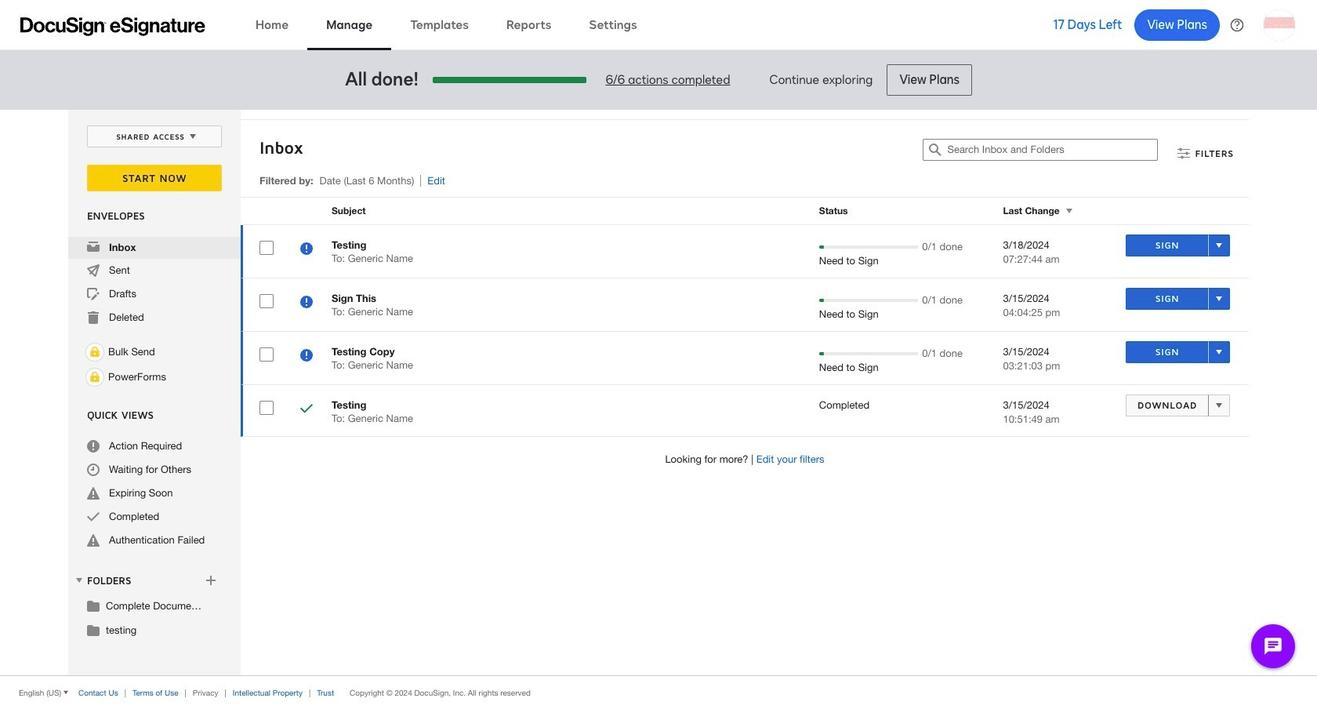 Task type: locate. For each thing, give the bounding box(es) containing it.
1 vertical spatial lock image
[[85, 368, 104, 387]]

need to sign image
[[300, 349, 313, 364]]

view folders image
[[73, 574, 85, 587]]

Search Inbox and Folders text field
[[948, 140, 1158, 160]]

sent image
[[87, 264, 100, 277]]

2 alert image from the top
[[87, 534, 100, 547]]

0 vertical spatial alert image
[[87, 487, 100, 500]]

0 vertical spatial lock image
[[85, 343, 104, 362]]

need to sign image
[[300, 242, 313, 257], [300, 296, 313, 311]]

1 vertical spatial need to sign image
[[300, 296, 313, 311]]

1 lock image from the top
[[85, 343, 104, 362]]

alert image down completed icon
[[87, 534, 100, 547]]

inbox image
[[87, 241, 100, 253]]

0 vertical spatial folder image
[[87, 599, 100, 612]]

2 lock image from the top
[[85, 368, 104, 387]]

0 vertical spatial need to sign image
[[300, 242, 313, 257]]

2 folder image from the top
[[87, 624, 100, 636]]

alert image up completed icon
[[87, 487, 100, 500]]

more info region
[[0, 675, 1318, 709]]

folder image
[[87, 599, 100, 612], [87, 624, 100, 636]]

1 vertical spatial alert image
[[87, 534, 100, 547]]

clock image
[[87, 464, 100, 476]]

lock image
[[85, 343, 104, 362], [85, 368, 104, 387]]

1 vertical spatial folder image
[[87, 624, 100, 636]]

alert image
[[87, 487, 100, 500], [87, 534, 100, 547]]



Task type: describe. For each thing, give the bounding box(es) containing it.
2 need to sign image from the top
[[300, 296, 313, 311]]

draft image
[[87, 288, 100, 300]]

1 need to sign image from the top
[[300, 242, 313, 257]]

1 folder image from the top
[[87, 599, 100, 612]]

secondary navigation region
[[68, 110, 1253, 675]]

completed image
[[300, 402, 313, 417]]

your uploaded profile image image
[[1264, 9, 1296, 40]]

trash image
[[87, 311, 100, 324]]

1 alert image from the top
[[87, 487, 100, 500]]

action required image
[[87, 440, 100, 453]]

completed image
[[87, 511, 100, 523]]

docusign esignature image
[[20, 17, 205, 36]]



Task type: vqa. For each thing, say whether or not it's contained in the screenshot.
Search Quick Views text field
no



